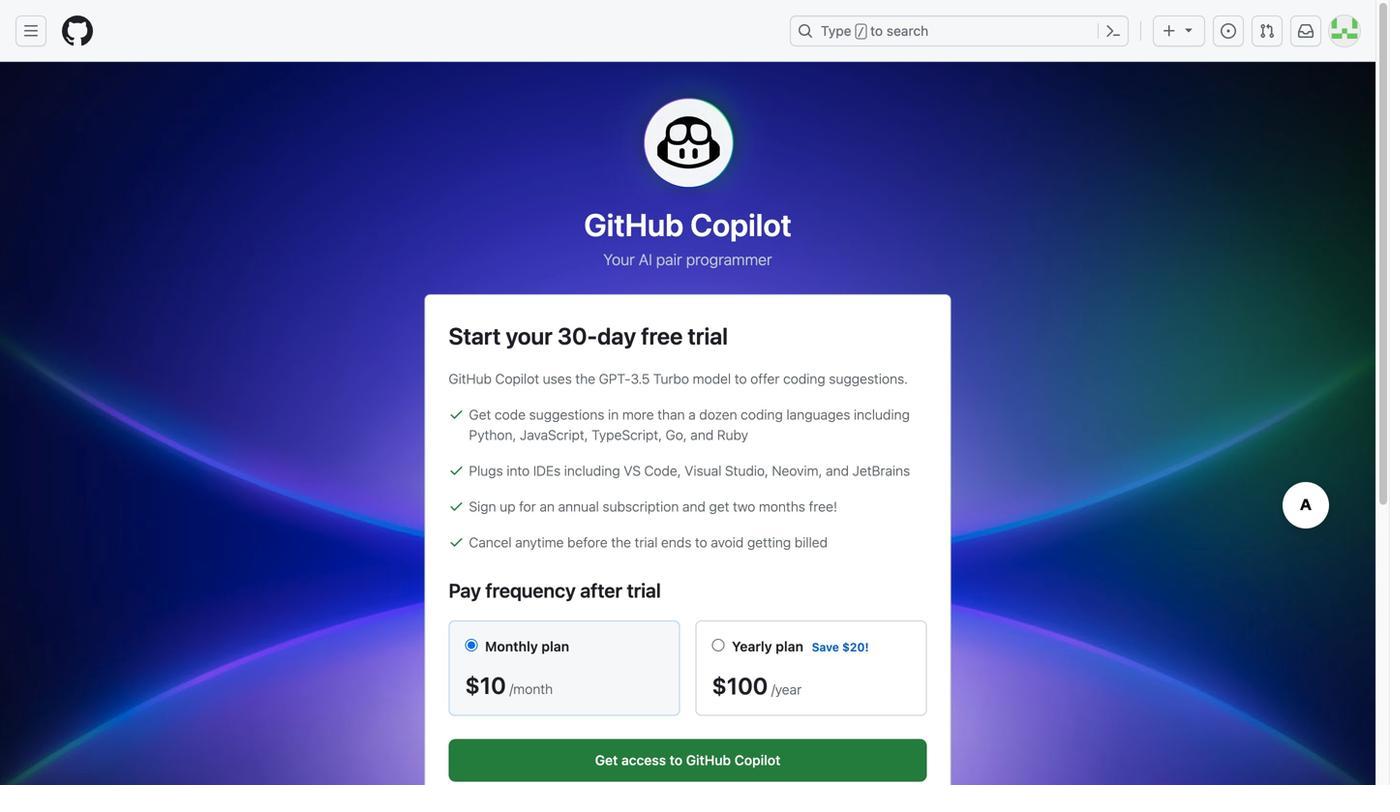 Task type: vqa. For each thing, say whether or not it's contained in the screenshot.
Lessons,
no



Task type: locate. For each thing, give the bounding box(es) containing it.
copilot for github copilot your ai pair programmer
[[691, 206, 792, 243]]

gpt-
[[599, 371, 631, 387]]

to inside button
[[670, 753, 683, 769]]

1 vertical spatial coding
[[741, 407, 783, 423]]

1 vertical spatial copilot
[[496, 371, 540, 387]]

trial
[[688, 323, 728, 350], [635, 535, 658, 551], [627, 579, 661, 602]]

cancel
[[469, 535, 512, 551]]

0 horizontal spatial the
[[576, 371, 596, 387]]

$10 /month
[[465, 672, 553, 699]]

none radio inside option group
[[712, 639, 725, 652]]

copilot up programmer
[[691, 206, 792, 243]]

git pull request image
[[1260, 23, 1276, 39]]

and
[[691, 427, 714, 443], [826, 463, 849, 479], [683, 499, 706, 515]]

0 horizontal spatial coding
[[741, 407, 783, 423]]

get inside get code suggestions in more than a dozen coding languages including python, javascript, typescript, go, and ruby
[[469, 407, 491, 423]]

trial up model
[[688, 323, 728, 350]]

copilot down $100 /year
[[735, 753, 781, 769]]

subscription
[[603, 499, 679, 515]]

monthly plan
[[485, 639, 570, 655]]

0 vertical spatial and
[[691, 427, 714, 443]]

neovim,
[[772, 463, 823, 479]]

get left "access"
[[595, 753, 618, 769]]

None radio
[[465, 639, 478, 652]]

plugs
[[469, 463, 503, 479]]

the right before
[[611, 535, 631, 551]]

0 horizontal spatial get
[[469, 407, 491, 423]]

2 vertical spatial copilot
[[735, 753, 781, 769]]

yearly
[[732, 639, 773, 655]]

get inside button
[[595, 753, 618, 769]]

to right ends
[[695, 535, 708, 551]]

1 horizontal spatial the
[[611, 535, 631, 551]]

copilot inside button
[[735, 753, 781, 769]]

github for github copilot uses the gpt-3.5 turbo model to offer coding suggestions.
[[449, 371, 492, 387]]

access
[[622, 753, 666, 769]]

0 horizontal spatial github
[[449, 371, 492, 387]]

in
[[608, 407, 619, 423]]

None radio
[[712, 639, 725, 652]]

1 horizontal spatial github
[[584, 206, 684, 243]]

option group
[[449, 621, 927, 716]]

including
[[854, 407, 910, 423], [564, 463, 621, 479]]

and inside get code suggestions in more than a dozen coding languages including python, javascript, typescript, go, and ruby
[[691, 427, 714, 443]]

including inside get code suggestions in more than a dozen coding languages including python, javascript, typescript, go, and ruby
[[854, 407, 910, 423]]

plan for monthly
[[542, 639, 570, 655]]

and up free!
[[826, 463, 849, 479]]

start
[[449, 323, 501, 350]]

homepage image
[[62, 15, 93, 46]]

0 vertical spatial github
[[584, 206, 684, 243]]

get up the python,
[[469, 407, 491, 423]]

the
[[576, 371, 596, 387], [611, 535, 631, 551]]

coding
[[784, 371, 826, 387], [741, 407, 783, 423]]

getting
[[748, 535, 791, 551]]

1 vertical spatial including
[[564, 463, 621, 479]]

plan for yearly
[[776, 639, 804, 655]]

get
[[709, 499, 730, 515]]

github
[[584, 206, 684, 243], [449, 371, 492, 387], [686, 753, 731, 769]]

github copilot your ai pair programmer
[[584, 206, 792, 269]]

the right uses
[[576, 371, 596, 387]]

github down start
[[449, 371, 492, 387]]

billed
[[795, 535, 828, 551]]

get for get code suggestions in more than a dozen coding languages including python, javascript, typescript, go, and ruby
[[469, 407, 491, 423]]

coding up languages at the bottom
[[784, 371, 826, 387]]

1 horizontal spatial including
[[854, 407, 910, 423]]

suggestions
[[529, 407, 605, 423]]

for
[[519, 499, 536, 515]]

including down suggestions.
[[854, 407, 910, 423]]

copilot
[[691, 206, 792, 243], [496, 371, 540, 387], [735, 753, 781, 769]]

1 vertical spatial github
[[449, 371, 492, 387]]

1 plan from the left
[[542, 639, 570, 655]]

github up ai
[[584, 206, 684, 243]]

coding up the ruby
[[741, 407, 783, 423]]

go,
[[666, 427, 687, 443]]

$10
[[465, 672, 506, 699]]

2 horizontal spatial github
[[686, 753, 731, 769]]

suggestions.
[[829, 371, 909, 387]]

0 vertical spatial copilot
[[691, 206, 792, 243]]

copilot for github copilot uses the gpt-3.5 turbo model to offer coding suggestions.
[[496, 371, 540, 387]]

0 vertical spatial the
[[576, 371, 596, 387]]

day
[[598, 323, 636, 350]]

3.5
[[631, 371, 650, 387]]

2 plan from the left
[[776, 639, 804, 655]]

1 horizontal spatial plan
[[776, 639, 804, 655]]

2 vertical spatial github
[[686, 753, 731, 769]]

1 vertical spatial the
[[611, 535, 631, 551]]

1 vertical spatial get
[[595, 753, 618, 769]]

get
[[469, 407, 491, 423], [595, 753, 618, 769]]

ends
[[661, 535, 692, 551]]

30-
[[558, 323, 598, 350]]

github copilot uses the gpt-3.5 turbo model to offer coding suggestions.
[[449, 371, 909, 387]]

sign up for an annual subscription and get two months free!
[[469, 499, 838, 515]]

0 horizontal spatial plan
[[542, 639, 570, 655]]

github inside github copilot your ai pair programmer
[[584, 206, 684, 243]]

github right "access"
[[686, 753, 731, 769]]

1 horizontal spatial get
[[595, 753, 618, 769]]

copilot up code
[[496, 371, 540, 387]]

to
[[871, 23, 883, 39], [735, 371, 747, 387], [695, 535, 708, 551], [670, 753, 683, 769]]

python,
[[469, 427, 517, 443]]

trial right after
[[627, 579, 661, 602]]

0 vertical spatial coding
[[784, 371, 826, 387]]

cancel anytime before the trial ends to avoid getting billed
[[469, 535, 828, 551]]

plan
[[542, 639, 570, 655], [776, 639, 804, 655]]

0 horizontal spatial including
[[564, 463, 621, 479]]

avoid
[[711, 535, 744, 551]]

including up annual
[[564, 463, 621, 479]]

yearly plan save $20!
[[732, 639, 869, 655]]

the for trial
[[611, 535, 631, 551]]

to right "access"
[[670, 753, 683, 769]]

0 vertical spatial get
[[469, 407, 491, 423]]

trial left ends
[[635, 535, 658, 551]]

github inside 'get access to github copilot' button
[[686, 753, 731, 769]]

plan right monthly
[[542, 639, 570, 655]]

$100 /year
[[712, 673, 802, 700]]

pay
[[449, 579, 481, 602]]

1 horizontal spatial coding
[[784, 371, 826, 387]]

0 vertical spatial including
[[854, 407, 910, 423]]

up
[[500, 499, 516, 515]]

and left get
[[683, 499, 706, 515]]

copilot inside github copilot your ai pair programmer
[[691, 206, 792, 243]]

your
[[604, 250, 635, 269]]

and down a
[[691, 427, 714, 443]]

plan left the save
[[776, 639, 804, 655]]

before
[[568, 535, 608, 551]]



Task type: describe. For each thing, give the bounding box(es) containing it.
free!
[[809, 499, 838, 515]]

typescript,
[[592, 427, 662, 443]]

start your 30-day free trial
[[449, 323, 728, 350]]

your
[[506, 323, 553, 350]]

dozen
[[700, 407, 738, 423]]

model
[[693, 371, 731, 387]]

1 vertical spatial trial
[[635, 535, 658, 551]]

plugs into ides including vs code, visual studio, neovim, and jetbrains
[[469, 463, 911, 479]]

studio,
[[725, 463, 769, 479]]

github for github copilot your ai pair programmer
[[584, 206, 684, 243]]

pay frequency after trial
[[449, 579, 661, 602]]

type
[[821, 23, 852, 39]]

get access to github copilot button
[[449, 739, 927, 782]]

2 vertical spatial and
[[683, 499, 706, 515]]

0 vertical spatial trial
[[688, 323, 728, 350]]

a
[[689, 407, 696, 423]]

jetbrains
[[853, 463, 911, 479]]

command palette image
[[1106, 23, 1122, 39]]

option group containing $10
[[449, 621, 927, 716]]

search
[[887, 23, 929, 39]]

an
[[540, 499, 555, 515]]

to left offer
[[735, 371, 747, 387]]

turbo
[[654, 371, 690, 387]]

into
[[507, 463, 530, 479]]

triangle down image
[[1182, 22, 1197, 37]]

type / to search
[[821, 23, 929, 39]]

/
[[858, 25, 865, 39]]

programmer
[[686, 250, 773, 269]]

more
[[623, 407, 654, 423]]

notifications image
[[1299, 23, 1314, 39]]

code,
[[645, 463, 682, 479]]

issue opened image
[[1221, 23, 1237, 39]]

anytime
[[515, 535, 564, 551]]

vs
[[624, 463, 641, 479]]

coding inside get code suggestions in more than a dozen coding languages including python, javascript, typescript, go, and ruby
[[741, 407, 783, 423]]

frequency
[[486, 579, 576, 602]]

visual
[[685, 463, 722, 479]]

ai
[[639, 250, 653, 269]]

after
[[580, 579, 623, 602]]

languages
[[787, 407, 851, 423]]

two
[[733, 499, 756, 515]]

ruby
[[718, 427, 749, 443]]

pair
[[656, 250, 683, 269]]

$20!
[[843, 641, 869, 654]]

1 vertical spatial and
[[826, 463, 849, 479]]

get access to github copilot
[[595, 753, 781, 769]]

the for gpt-
[[576, 371, 596, 387]]

uses
[[543, 371, 572, 387]]

sign
[[469, 499, 496, 515]]

ides
[[533, 463, 561, 479]]

months
[[759, 499, 806, 515]]

javascript,
[[520, 427, 589, 443]]

plus image
[[1162, 23, 1178, 39]]

to right the / at the top right
[[871, 23, 883, 39]]

code
[[495, 407, 526, 423]]

$100
[[712, 673, 768, 700]]

none radio inside option group
[[465, 639, 478, 652]]

get for get access to github copilot
[[595, 753, 618, 769]]

save
[[812, 641, 840, 654]]

/year
[[772, 682, 802, 698]]

2 vertical spatial trial
[[627, 579, 661, 602]]

annual
[[558, 499, 599, 515]]

offer
[[751, 371, 780, 387]]

get code suggestions in more than a dozen coding languages including python, javascript, typescript, go, and ruby
[[469, 407, 910, 443]]

than
[[658, 407, 685, 423]]

monthly
[[485, 639, 538, 655]]

github copilot logo image
[[591, 46, 785, 240]]

/month
[[510, 681, 553, 697]]

free
[[641, 323, 683, 350]]



